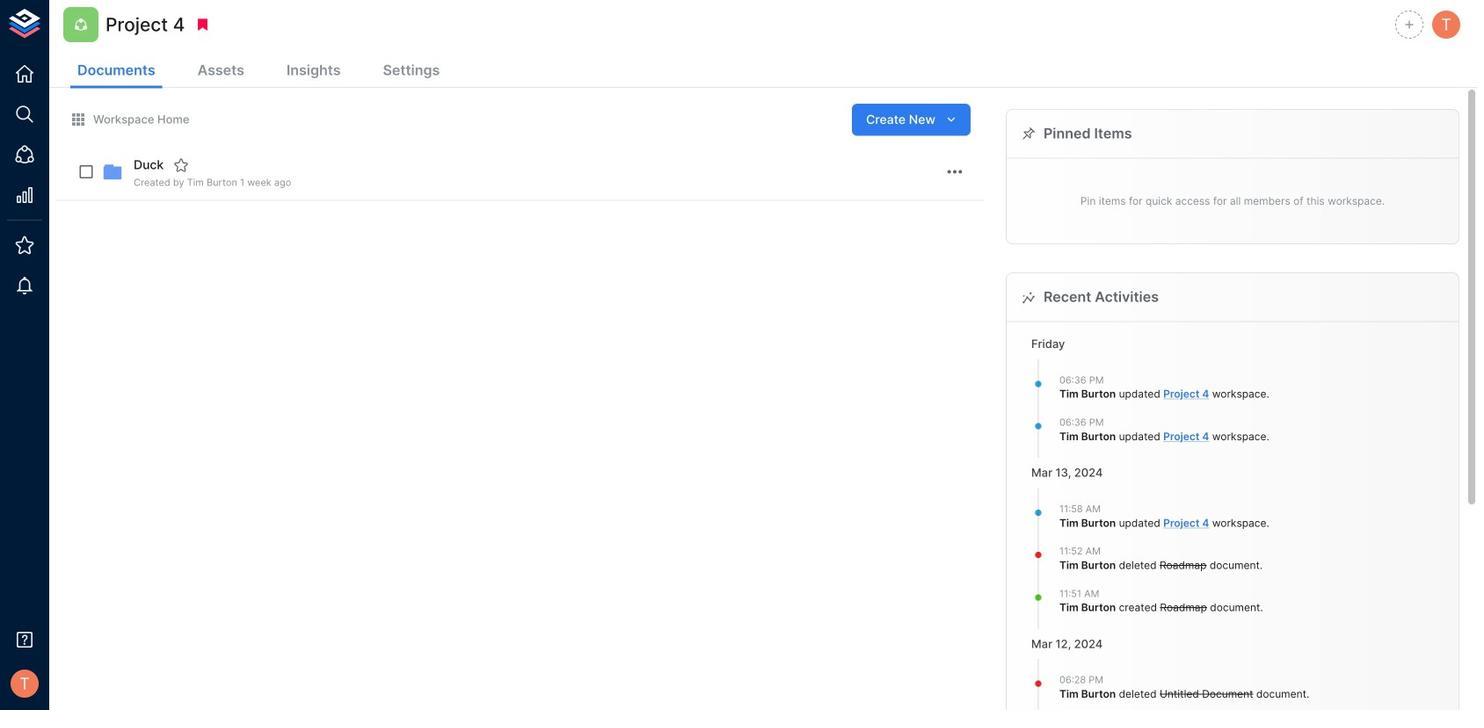Task type: describe. For each thing, give the bounding box(es) containing it.
favorite image
[[173, 157, 189, 173]]



Task type: vqa. For each thing, say whether or not it's contained in the screenshot.
the Partnership
no



Task type: locate. For each thing, give the bounding box(es) containing it.
remove bookmark image
[[195, 17, 211, 33]]



